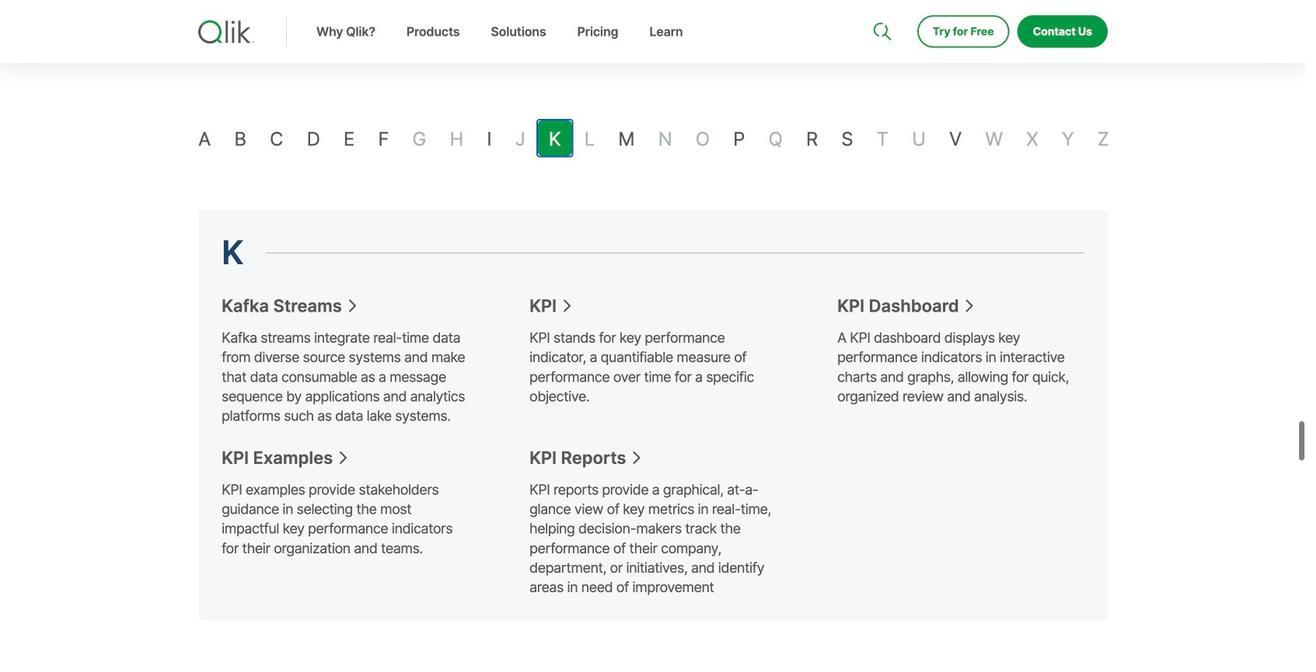 Task type: locate. For each thing, give the bounding box(es) containing it.
login image
[[1059, 0, 1071, 12]]

qlik image
[[198, 20, 254, 44]]

support image
[[875, 0, 888, 12]]



Task type: vqa. For each thing, say whether or not it's contained in the screenshot.
Support icon
yes



